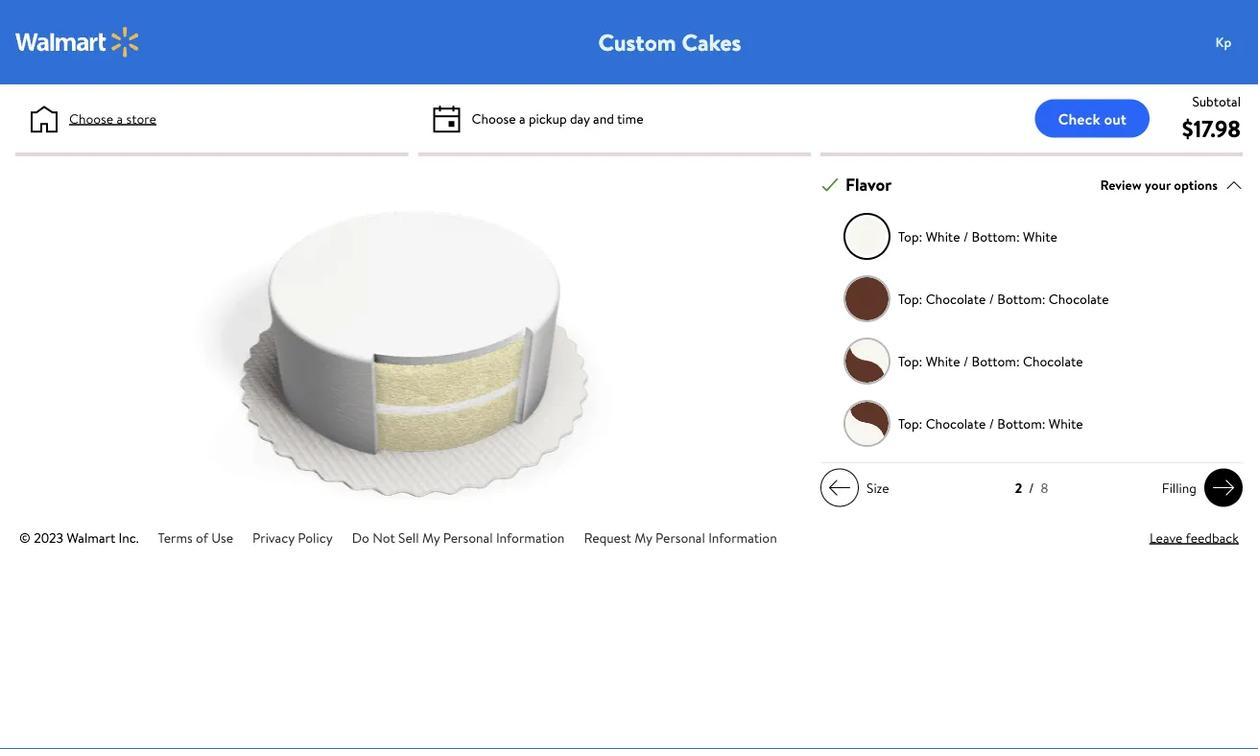Task type: vqa. For each thing, say whether or not it's contained in the screenshot.
And
yes



Task type: locate. For each thing, give the bounding box(es) containing it.
1 a from the left
[[117, 109, 123, 128]]

out
[[1104, 108, 1127, 129]]

bottom:
[[972, 227, 1020, 246], [998, 290, 1046, 308], [972, 352, 1020, 371], [998, 414, 1046, 433]]

leave
[[1150, 529, 1183, 547]]

icon for continue arrow image
[[828, 477, 851, 500], [1212, 477, 1235, 500]]

bottom: up top: chocolate / bottom: white
[[972, 352, 1020, 371]]

choose a store
[[69, 109, 156, 128]]

flavor
[[846, 173, 892, 197]]

/ up top: chocolate / bottom: white
[[964, 352, 969, 371]]

bottom: up top: white / bottom: chocolate
[[998, 290, 1046, 308]]

pickup
[[529, 109, 567, 128]]

personal right request on the bottom of page
[[656, 529, 705, 547]]

personal right sell on the bottom of page
[[443, 529, 493, 547]]

bottom: up 2
[[998, 414, 1046, 433]]

white
[[926, 227, 960, 246], [1023, 227, 1058, 246], [926, 352, 960, 371], [1049, 414, 1083, 433]]

back to walmart.com image
[[15, 27, 140, 58]]

do not sell my personal information link
[[352, 529, 565, 547]]

/ up top: chocolate / bottom: chocolate
[[964, 227, 969, 246]]

chocolate
[[926, 290, 986, 308], [1049, 290, 1109, 308], [1023, 352, 1083, 371], [926, 414, 986, 433]]

information
[[496, 529, 565, 547], [709, 529, 777, 547]]

2023
[[34, 529, 63, 547]]

terms
[[158, 529, 193, 547]]

leave feedback button
[[1150, 528, 1239, 548]]

up arrow image
[[1226, 176, 1243, 194]]

my right sell on the bottom of page
[[422, 529, 440, 547]]

top: chocolate / bottom: white
[[898, 414, 1083, 433]]

choose left the pickup
[[472, 109, 516, 128]]

©
[[19, 529, 31, 547]]

personal
[[443, 529, 493, 547], [656, 529, 705, 547]]

my
[[422, 529, 440, 547], [635, 529, 652, 547]]

1 icon for continue arrow image from the left
[[828, 477, 851, 500]]

0 horizontal spatial personal
[[443, 529, 493, 547]]

bottom: up top: chocolate / bottom: chocolate
[[972, 227, 1020, 246]]

2 my from the left
[[635, 529, 652, 547]]

policy
[[298, 529, 333, 547]]

0 horizontal spatial information
[[496, 529, 565, 547]]

1 my from the left
[[422, 529, 440, 547]]

top: for top: chocolate / bottom: white
[[898, 414, 923, 433]]

request my personal information
[[584, 529, 777, 547]]

1 top: from the top
[[898, 227, 923, 246]]

check out
[[1058, 108, 1127, 129]]

1 horizontal spatial a
[[519, 109, 526, 128]]

0 horizontal spatial a
[[117, 109, 123, 128]]

request
[[584, 529, 632, 547]]

1 horizontal spatial information
[[709, 529, 777, 547]]

0 horizontal spatial choose
[[69, 109, 113, 128]]

1 horizontal spatial my
[[635, 529, 652, 547]]

store
[[126, 109, 156, 128]]

subtotal $17.98
[[1182, 92, 1241, 144]]

/ right 2
[[1029, 479, 1034, 498]]

1 horizontal spatial icon for continue arrow image
[[1212, 477, 1235, 500]]

options
[[1174, 175, 1218, 194]]

0 horizontal spatial icon for continue arrow image
[[828, 477, 851, 500]]

use
[[212, 529, 233, 547]]

0 horizontal spatial my
[[422, 529, 440, 547]]

a left the pickup
[[519, 109, 526, 128]]

2 icon for continue arrow image from the left
[[1212, 477, 1235, 500]]

top:
[[898, 227, 923, 246], [898, 290, 923, 308], [898, 352, 923, 371], [898, 414, 923, 433]]

2 top: from the top
[[898, 290, 923, 308]]

my right request on the bottom of page
[[635, 529, 652, 547]]

a
[[117, 109, 123, 128], [519, 109, 526, 128]]

kp
[[1216, 33, 1232, 51]]

do
[[352, 529, 369, 547]]

/ down top: white / bottom: chocolate
[[989, 414, 994, 433]]

ok image
[[822, 176, 839, 194]]

1 horizontal spatial choose
[[472, 109, 516, 128]]

1 horizontal spatial personal
[[656, 529, 705, 547]]

size
[[867, 479, 890, 497]]

leave feedback
[[1150, 529, 1239, 547]]

a for store
[[117, 109, 123, 128]]

and
[[593, 109, 614, 128]]

icon for continue arrow image right filling
[[1212, 477, 1235, 500]]

2 a from the left
[[519, 109, 526, 128]]

filling link
[[1155, 469, 1243, 507]]

choose
[[69, 109, 113, 128], [472, 109, 516, 128]]

choose left store
[[69, 109, 113, 128]]

filling
[[1162, 479, 1197, 497]]

1 choose from the left
[[69, 109, 113, 128]]

4 top: from the top
[[898, 414, 923, 433]]

terms of use
[[158, 529, 233, 547]]

privacy policy link
[[253, 529, 333, 547]]

/ up top: white / bottom: chocolate
[[989, 290, 994, 308]]

3 top: from the top
[[898, 352, 923, 371]]

your
[[1145, 175, 1171, 194]]

kp button
[[1205, 23, 1258, 61]]

a left store
[[117, 109, 123, 128]]

choose for choose a pickup day and time
[[472, 109, 516, 128]]

icon for continue arrow image left size
[[828, 477, 851, 500]]

1 information from the left
[[496, 529, 565, 547]]

cakes
[[682, 26, 742, 58]]

2 choose from the left
[[472, 109, 516, 128]]

/
[[964, 227, 969, 246], [989, 290, 994, 308], [964, 352, 969, 371], [989, 414, 994, 433], [1029, 479, 1034, 498]]



Task type: describe. For each thing, give the bounding box(es) containing it.
/ for top: chocolate / bottom: white
[[989, 414, 994, 433]]

check out button
[[1035, 99, 1150, 138]]

icon for continue arrow image inside filling "link"
[[1212, 477, 1235, 500]]

bottom: for top: white / bottom: white
[[972, 227, 1020, 246]]

review your options link
[[1100, 172, 1243, 198]]

/ for top: white / bottom: white
[[964, 227, 969, 246]]

choose a store link
[[69, 108, 156, 129]]

$17.98
[[1182, 112, 1241, 144]]

bottom: for top: white / bottom: chocolate
[[972, 352, 1020, 371]]

top: for top: chocolate / bottom: chocolate
[[898, 290, 923, 308]]

not
[[373, 529, 395, 547]]

of
[[196, 529, 208, 547]]

icon for continue arrow image inside size link
[[828, 477, 851, 500]]

a for pickup
[[519, 109, 526, 128]]

8
[[1041, 479, 1049, 498]]

review
[[1100, 175, 1142, 194]]

size link
[[821, 469, 897, 507]]

2
[[1015, 479, 1022, 498]]

top: for top: white / bottom: white
[[898, 227, 923, 246]]

privacy
[[253, 529, 295, 547]]

privacy policy
[[253, 529, 333, 547]]

2 personal from the left
[[656, 529, 705, 547]]

bottom: for top: chocolate / bottom: chocolate
[[998, 290, 1046, 308]]

/ for top: white / bottom: chocolate
[[964, 352, 969, 371]]

2 / 8
[[1015, 479, 1049, 498]]

top: white / bottom: chocolate
[[898, 352, 1083, 371]]

bottom: for top: chocolate / bottom: white
[[998, 414, 1046, 433]]

day
[[570, 109, 590, 128]]

sell
[[398, 529, 419, 547]]

walmart
[[67, 529, 115, 547]]

review your options element
[[1100, 175, 1218, 195]]

© 2023 walmart inc.
[[19, 529, 139, 547]]

2 information from the left
[[709, 529, 777, 547]]

review your options
[[1100, 175, 1218, 194]]

do not sell my personal information
[[352, 529, 565, 547]]

custom cakes
[[599, 26, 742, 58]]

custom
[[599, 26, 676, 58]]

1 personal from the left
[[443, 529, 493, 547]]

choose for choose a store
[[69, 109, 113, 128]]

top: white / bottom: white
[[898, 227, 1058, 246]]

time
[[617, 109, 644, 128]]

check
[[1058, 108, 1101, 129]]

top: chocolate / bottom: chocolate
[[898, 290, 1109, 308]]

request my personal information link
[[584, 529, 777, 547]]

choose a pickup day and time
[[472, 109, 644, 128]]

inc.
[[119, 529, 139, 547]]

subtotal
[[1193, 92, 1241, 110]]

feedback
[[1186, 529, 1239, 547]]

top: for top: white / bottom: chocolate
[[898, 352, 923, 371]]

/ for top: chocolate / bottom: chocolate
[[989, 290, 994, 308]]

terms of use link
[[158, 529, 233, 547]]



